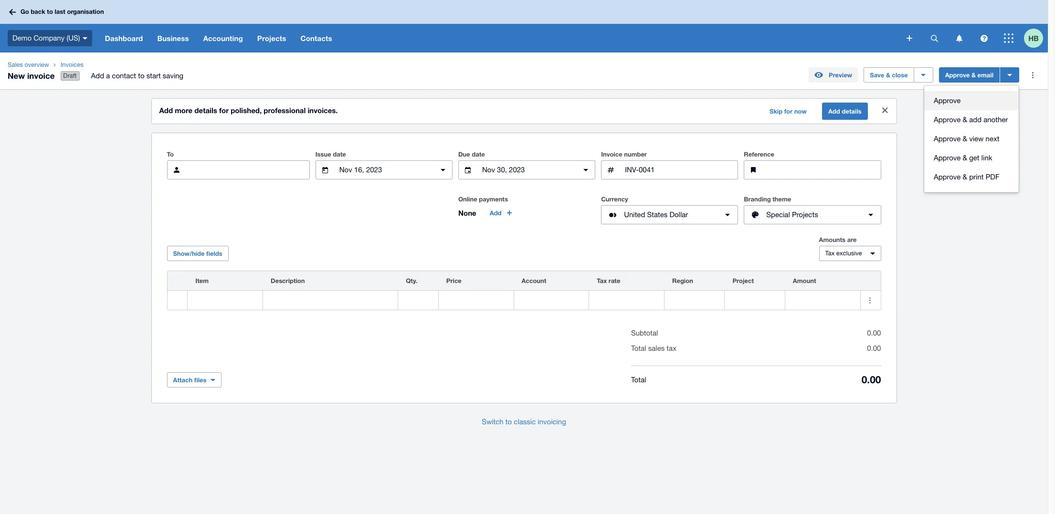 Task type: vqa. For each thing, say whether or not it's contained in the screenshot.
middle 'menu'
no



Task type: describe. For each thing, give the bounding box(es) containing it.
demo company (us)
[[12, 34, 80, 42]]

list box containing approve
[[924, 86, 1019, 192]]

next
[[986, 135, 1000, 143]]

add for add details
[[828, 107, 840, 115]]

close image
[[875, 101, 895, 120]]

approve & email
[[945, 71, 994, 79]]

rate
[[609, 277, 620, 285]]

reference
[[744, 150, 774, 158]]

professional
[[264, 106, 306, 115]]

0.00 for total sales tax
[[867, 344, 881, 352]]

item
[[195, 277, 209, 285]]

group containing approve
[[924, 86, 1019, 192]]

contacts button
[[293, 24, 339, 53]]

theme
[[773, 195, 791, 203]]

to inside button
[[506, 418, 512, 426]]

sales
[[648, 344, 665, 352]]

total for total
[[631, 376, 646, 384]]

go back to last organisation
[[21, 8, 104, 15]]

switch to classic invoicing
[[482, 418, 566, 426]]

show/hide fields
[[173, 250, 222, 257]]

approve & view next
[[934, 135, 1000, 143]]

tax rate
[[597, 277, 620, 285]]

online
[[458, 195, 477, 203]]

approve for approve & add another
[[934, 116, 961, 124]]

invoice line item list element
[[167, 271, 881, 310]]

add more details for polished, professional invoices. status
[[152, 99, 896, 124]]

polished,
[[231, 106, 262, 115]]

link
[[982, 154, 992, 162]]

more date options image for issue date
[[434, 160, 453, 180]]

skip
[[770, 107, 783, 115]]

(us)
[[67, 34, 80, 42]]

date for issue date
[[333, 150, 346, 158]]

print
[[969, 173, 984, 181]]

approve & add another button
[[924, 110, 1019, 129]]

contacts
[[301, 34, 332, 42]]

add for add
[[490, 209, 502, 217]]

price
[[446, 277, 462, 285]]

amount
[[793, 277, 816, 285]]

invoice
[[601, 150, 622, 158]]

email
[[978, 71, 994, 79]]

to inside banner
[[47, 8, 53, 15]]

projects inside popup button
[[792, 211, 818, 219]]

start
[[146, 72, 161, 80]]

invoices.
[[308, 106, 338, 115]]

preview
[[829, 71, 852, 79]]

contact element
[[167, 160, 310, 180]]

go
[[21, 8, 29, 15]]

tax
[[667, 344, 677, 352]]

add a contact to start saving
[[91, 72, 183, 80]]

another
[[984, 116, 1008, 124]]

more date options image for due date
[[576, 160, 595, 180]]

tax exclusive button
[[819, 246, 881, 261]]

special
[[767, 211, 790, 219]]

online payments
[[458, 195, 508, 203]]

attach files button
[[167, 372, 221, 388]]

approve & get link
[[934, 154, 992, 162]]

switch
[[482, 418, 504, 426]]

sales overview
[[8, 61, 49, 68]]

Issue date text field
[[338, 161, 430, 179]]

date for due date
[[472, 150, 485, 158]]

preview button
[[809, 67, 858, 83]]

show/hide fields button
[[167, 246, 229, 261]]

approve & print pdf
[[934, 173, 1000, 181]]

number
[[624, 150, 647, 158]]

add for add a contact to start saving
[[91, 72, 104, 80]]

files
[[194, 376, 207, 384]]

amounts
[[819, 236, 846, 244]]

attach files
[[173, 376, 207, 384]]

To text field
[[190, 161, 309, 179]]

svg image inside 'demo company (us)' popup button
[[82, 37, 87, 40]]

add details
[[828, 107, 862, 115]]

draft
[[63, 72, 77, 79]]

Reference text field
[[767, 161, 881, 179]]

tax exclusive
[[825, 250, 862, 257]]

save & close
[[870, 71, 908, 79]]

contact
[[112, 72, 136, 80]]

business button
[[150, 24, 196, 53]]

Invoice number text field
[[624, 161, 738, 179]]

demo company (us) button
[[0, 24, 98, 53]]

approve & add another
[[934, 116, 1008, 124]]

dashboard
[[105, 34, 143, 42]]

now
[[794, 107, 807, 115]]

due date
[[458, 150, 485, 158]]

invoice number
[[601, 150, 647, 158]]

new
[[8, 70, 25, 80]]

add
[[969, 116, 982, 124]]

approve & email button
[[939, 67, 1000, 83]]

1 horizontal spatial svg image
[[981, 35, 988, 42]]

svg image inside go back to last organisation link
[[9, 9, 16, 15]]

0 horizontal spatial details
[[195, 106, 217, 115]]

branding
[[744, 195, 771, 203]]

go back to last organisation link
[[6, 3, 110, 20]]

states
[[647, 211, 668, 219]]

navigation inside banner
[[98, 24, 900, 53]]

special projects button
[[744, 205, 881, 224]]

for inside button
[[784, 107, 793, 115]]

add more details for polished, professional invoices.
[[159, 106, 338, 115]]



Task type: locate. For each thing, give the bounding box(es) containing it.
to left last
[[47, 8, 53, 15]]

1 horizontal spatial date
[[472, 150, 485, 158]]

0 vertical spatial 0.00
[[867, 329, 881, 337]]

add down payments
[[490, 209, 502, 217]]

0.00 for subtotal
[[867, 329, 881, 337]]

svg image left go
[[9, 9, 16, 15]]

1 vertical spatial tax
[[597, 277, 607, 285]]

1 vertical spatial to
[[138, 72, 144, 80]]

& left 'get'
[[963, 154, 967, 162]]

add right now
[[828, 107, 840, 115]]

more
[[175, 106, 193, 115]]

approve for approve & get link
[[934, 154, 961, 162]]

1 horizontal spatial details
[[842, 107, 862, 115]]

skip for now
[[770, 107, 807, 115]]

more invoice options image
[[1023, 65, 1042, 85]]

classic
[[514, 418, 536, 426]]

none field inside the invoice line item list element
[[188, 291, 263, 310]]

& left add
[[963, 116, 967, 124]]

approve button
[[924, 91, 1019, 110]]

add for add more details for polished, professional invoices.
[[159, 106, 173, 115]]

to left start
[[138, 72, 144, 80]]

view
[[969, 135, 984, 143]]

united
[[624, 211, 645, 219]]

Amount field
[[785, 291, 860, 309]]

approve for approve & view next
[[934, 135, 961, 143]]

more line item options image
[[861, 291, 880, 310]]

1 vertical spatial 0.00
[[867, 344, 881, 352]]

& left view
[[963, 135, 967, 143]]

description
[[271, 277, 305, 285]]

back
[[31, 8, 45, 15]]

0 horizontal spatial for
[[219, 106, 229, 115]]

0 vertical spatial to
[[47, 8, 53, 15]]

organisation
[[67, 8, 104, 15]]

invoices
[[61, 61, 83, 68]]

united states dollar
[[624, 211, 688, 219]]

svg image up close
[[907, 35, 912, 41]]

to right switch
[[506, 418, 512, 426]]

approve & get link button
[[924, 149, 1019, 168]]

Due date text field
[[481, 161, 573, 179]]

tax
[[825, 250, 835, 257], [597, 277, 607, 285]]

details right more
[[195, 106, 217, 115]]

save
[[870, 71, 884, 79]]

sales
[[8, 61, 23, 68]]

approve for approve & email
[[945, 71, 970, 79]]

issue
[[315, 150, 331, 158]]

1 total from the top
[[631, 344, 646, 352]]

details inside button
[[842, 107, 862, 115]]

united states dollar button
[[601, 205, 738, 224]]

1 horizontal spatial tax
[[825, 250, 835, 257]]

1 vertical spatial projects
[[792, 211, 818, 219]]

total sales tax
[[631, 344, 677, 352]]

for left polished, at the top left of page
[[219, 106, 229, 115]]

invoice number element
[[601, 160, 738, 180]]

approve inside button
[[934, 154, 961, 162]]

get
[[969, 154, 980, 162]]

more line item options element
[[861, 271, 881, 290]]

add left more
[[159, 106, 173, 115]]

are
[[847, 236, 857, 244]]

None field
[[188, 291, 263, 310]]

region
[[672, 277, 693, 285]]

0 horizontal spatial more date options image
[[434, 160, 453, 180]]

dashboard link
[[98, 24, 150, 53]]

add inside button
[[490, 209, 502, 217]]

new invoice
[[8, 70, 55, 80]]

2 total from the top
[[631, 376, 646, 384]]

svg image up the approve & email button
[[956, 35, 962, 42]]

details
[[195, 106, 217, 115], [842, 107, 862, 115]]

1 horizontal spatial to
[[138, 72, 144, 80]]

switch to classic invoicing button
[[474, 413, 574, 432]]

details left close icon
[[842, 107, 862, 115]]

0 vertical spatial total
[[631, 344, 646, 352]]

skip for now button
[[764, 104, 813, 119]]

date
[[333, 150, 346, 158], [472, 150, 485, 158]]

more date options image
[[434, 160, 453, 180], [576, 160, 595, 180]]

for left now
[[784, 107, 793, 115]]

invoices link
[[57, 60, 191, 70]]

attach
[[173, 376, 193, 384]]

total down "total sales tax"
[[631, 376, 646, 384]]

none
[[458, 209, 476, 217]]

fields
[[206, 250, 222, 257]]

2 horizontal spatial to
[[506, 418, 512, 426]]

navigation
[[98, 24, 900, 53]]

& for add
[[963, 116, 967, 124]]

add left a
[[91, 72, 104, 80]]

2 more date options image from the left
[[576, 160, 595, 180]]

total for total sales tax
[[631, 344, 646, 352]]

to
[[47, 8, 53, 15], [138, 72, 144, 80], [506, 418, 512, 426]]

project
[[733, 277, 754, 285]]

banner
[[0, 0, 1048, 53]]

approve up "approve & view next"
[[934, 116, 961, 124]]

1 horizontal spatial more date options image
[[576, 160, 595, 180]]

approve left email
[[945, 71, 970, 79]]

2 date from the left
[[472, 150, 485, 158]]

2 vertical spatial 0.00
[[862, 374, 881, 386]]

svg image right (us)
[[82, 37, 87, 40]]

qty.
[[406, 277, 417, 285]]

& left print
[[963, 173, 967, 181]]

for
[[219, 106, 229, 115], [784, 107, 793, 115]]

& for print
[[963, 173, 967, 181]]

navigation containing dashboard
[[98, 24, 900, 53]]

a
[[106, 72, 110, 80]]

issue date
[[315, 150, 346, 158]]

Description text field
[[263, 291, 398, 309]]

dollar
[[670, 211, 688, 219]]

1 vertical spatial total
[[631, 376, 646, 384]]

& for close
[[886, 71, 890, 79]]

& for view
[[963, 135, 967, 143]]

last
[[55, 8, 65, 15]]

0 horizontal spatial svg image
[[931, 35, 938, 42]]

0 horizontal spatial tax
[[597, 277, 607, 285]]

approve & print pdf button
[[924, 168, 1019, 187]]

approve up approve & add another
[[934, 97, 961, 105]]

1 horizontal spatial for
[[784, 107, 793, 115]]

approve for approve
[[934, 97, 961, 105]]

1 more date options image from the left
[[434, 160, 453, 180]]

tax inside popup button
[[825, 250, 835, 257]]

tax left rate
[[597, 277, 607, 285]]

tax inside the invoice line item list element
[[597, 277, 607, 285]]

2 horizontal spatial svg image
[[1004, 33, 1014, 43]]

svg image
[[9, 9, 16, 15], [956, 35, 962, 42], [907, 35, 912, 41], [82, 37, 87, 40]]

0.00
[[867, 329, 881, 337], [867, 344, 881, 352], [862, 374, 881, 386]]

tax for tax exclusive
[[825, 250, 835, 257]]

branding theme
[[744, 195, 791, 203]]

& for get
[[963, 154, 967, 162]]

tax for tax rate
[[597, 277, 607, 285]]

approve & view next button
[[924, 129, 1019, 149]]

sales overview link
[[4, 60, 53, 70]]

projects left contacts
[[257, 34, 286, 42]]

close
[[892, 71, 908, 79]]

approve left 'get'
[[934, 154, 961, 162]]

approve down approve & get link
[[934, 173, 961, 181]]

tax down amounts at the right top of page
[[825, 250, 835, 257]]

add inside add details button
[[828, 107, 840, 115]]

date right due
[[472, 150, 485, 158]]

& left email
[[972, 71, 976, 79]]

projects right the special
[[792, 211, 818, 219]]

company
[[34, 34, 65, 42]]

1 horizontal spatial projects
[[792, 211, 818, 219]]

pdf
[[986, 173, 1000, 181]]

& inside button
[[963, 154, 967, 162]]

payments
[[479, 195, 508, 203]]

group
[[924, 86, 1019, 192]]

1 date from the left
[[333, 150, 346, 158]]

0 vertical spatial projects
[[257, 34, 286, 42]]

0 horizontal spatial projects
[[257, 34, 286, 42]]

svg image
[[1004, 33, 1014, 43], [931, 35, 938, 42], [981, 35, 988, 42]]

add button
[[484, 205, 519, 221]]

projects inside 'dropdown button'
[[257, 34, 286, 42]]

invoicing
[[538, 418, 566, 426]]

accounting button
[[196, 24, 250, 53]]

0 horizontal spatial to
[[47, 8, 53, 15]]

hb button
[[1024, 24, 1048, 53]]

date right issue on the top left of the page
[[333, 150, 346, 158]]

0 vertical spatial tax
[[825, 250, 835, 257]]

Inventory item text field
[[188, 291, 263, 309]]

banner containing hb
[[0, 0, 1048, 53]]

approve for approve & print pdf
[[934, 173, 961, 181]]

business
[[157, 34, 189, 42]]

list box
[[924, 86, 1019, 192]]

add details button
[[822, 103, 868, 120]]

0 horizontal spatial date
[[333, 150, 346, 158]]

& for email
[[972, 71, 976, 79]]

2 vertical spatial to
[[506, 418, 512, 426]]

total down subtotal
[[631, 344, 646, 352]]

add
[[91, 72, 104, 80], [159, 106, 173, 115], [828, 107, 840, 115], [490, 209, 502, 217]]

approve up approve & get link
[[934, 135, 961, 143]]

exclusive
[[836, 250, 862, 257]]

& right save
[[886, 71, 890, 79]]



